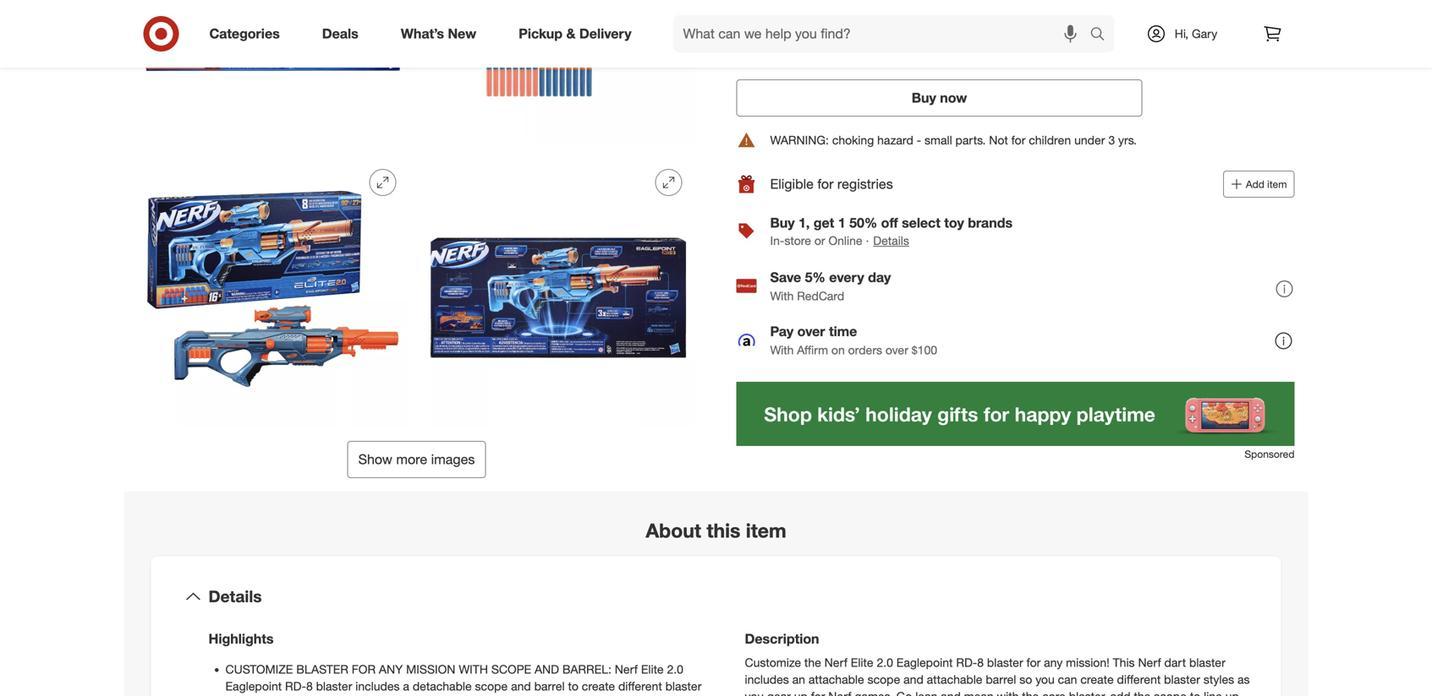 Task type: describe. For each thing, give the bounding box(es) containing it.
description customize the nerf elite 2.0 eaglepoint rd-8 blaster for any mission! this nerf dart blaster includes an attachable scope and attachable barrel so you can create different blaster styles as you gear up for nerf games. go lean and mean with the core blaster, add the scope to line 
[[745, 631, 1251, 697]]

∙
[[866, 233, 869, 248]]

registries
[[837, 176, 893, 192]]

description
[[745, 631, 819, 648]]

lean
[[915, 690, 937, 697]]

save 5% every day with redcard
[[770, 269, 891, 304]]

mission
[[299, 697, 339, 697]]

gear
[[767, 690, 791, 697]]

yrs.
[[1118, 133, 1137, 147]]

for right 'not'
[[1011, 133, 1025, 147]]

show more images
[[358, 452, 475, 468]]

this
[[1113, 656, 1135, 671]]

so
[[1019, 673, 1032, 688]]

redcard
[[797, 289, 844, 304]]

for
[[352, 663, 376, 678]]

dart
[[1164, 656, 1186, 671]]

an
[[792, 673, 805, 688]]

add to cart button
[[826, 29, 1142, 66]]

deals
[[322, 25, 358, 42]]

scope
[[491, 663, 531, 678]]

nerf elite 2.0 eaglepoint rd 8 blaster, 5 of 11 image
[[423, 156, 696, 428]]

this
[[707, 519, 740, 543]]

&
[[566, 25, 576, 42]]

every
[[829, 269, 864, 286]]

to inside customize blaster for any mission with scope and barrel: nerf elite 2.0 eaglepoint rd-8 blaster includes a detachable scope and barrel to create different blaster styles for any mission
[[568, 680, 578, 695]]

in-
[[770, 233, 784, 248]]

2 horizontal spatial and
[[941, 690, 961, 697]]

deals link
[[308, 15, 380, 52]]

gary
[[1192, 26, 1217, 41]]

details button
[[872, 232, 910, 250]]

image gallery element
[[137, 0, 696, 479]]

buy 1, get 1 50% off select toy brands link
[[770, 215, 1013, 231]]

eaglepoint inside description customize the nerf elite 2.0 eaglepoint rd-8 blaster for any mission! this nerf dart blaster includes an attachable scope and attachable barrel so you can create different blaster styles as you gear up for nerf games. go lean and mean with the core blaster, add the scope to line
[[896, 656, 953, 671]]

with inside save 5% every day with redcard
[[770, 289, 794, 304]]

a
[[403, 680, 409, 695]]

up
[[794, 690, 808, 697]]

to inside button
[[977, 39, 990, 55]]

hi, gary
[[1175, 26, 1217, 41]]

styles inside customize blaster for any mission with scope and barrel: nerf elite 2.0 eaglepoint rd-8 blaster includes a detachable scope and barrel to create different blaster styles for any mission
[[225, 697, 256, 697]]

add
[[1110, 690, 1131, 697]]

or
[[814, 233, 825, 248]]

with
[[459, 663, 488, 678]]

1 horizontal spatial scope
[[867, 673, 900, 688]]

nerf elite 2.0 eaglepoint rd 8 blaster, 4 of 11 image
[[137, 156, 410, 428]]

5%
[[805, 269, 825, 286]]

barrel:
[[562, 663, 611, 678]]

time
[[829, 323, 857, 340]]

images
[[431, 452, 475, 468]]

2.0 inside customize blaster for any mission with scope and barrel: nerf elite 2.0 eaglepoint rd-8 blaster includes a detachable scope and barrel to create different blaster styles for any mission
[[667, 663, 683, 678]]

advertisement region
[[736, 382, 1295, 446]]

hi,
[[1175, 26, 1188, 41]]

0 vertical spatial over
[[797, 323, 825, 340]]

categories
[[209, 25, 280, 42]]

1
[[838, 215, 846, 231]]

day
[[868, 269, 891, 286]]

select
[[902, 215, 940, 231]]

brands
[[968, 215, 1013, 231]]

0 horizontal spatial item
[[746, 519, 786, 543]]

not
[[989, 133, 1008, 147]]

rd- inside customize blaster for any mission with scope and barrel: nerf elite 2.0 eaglepoint rd-8 blaster includes a detachable scope and barrel to create different blaster styles for any mission
[[285, 680, 306, 695]]

add for add to cart
[[948, 39, 974, 55]]

2 horizontal spatial scope
[[1154, 690, 1187, 697]]

any inside customize blaster for any mission with scope and barrel: nerf elite 2.0 eaglepoint rd-8 blaster includes a detachable scope and barrel to create different blaster styles for any mission
[[277, 697, 296, 697]]

styles inside description customize the nerf elite 2.0 eaglepoint rd-8 blaster for any mission! this nerf dart blaster includes an attachable scope and attachable barrel so you can create different blaster styles as you gear up for nerf games. go lean and mean with the core blaster, add the scope to line
[[1203, 673, 1234, 688]]

1 horizontal spatial and
[[903, 673, 923, 688]]

elite inside description customize the nerf elite 2.0 eaglepoint rd-8 blaster for any mission! this nerf dart blaster includes an attachable scope and attachable barrel so you can create different blaster styles as you gear up for nerf games. go lean and mean with the core blaster, add the scope to line
[[851, 656, 873, 671]]

to inside description customize the nerf elite 2.0 eaglepoint rd-8 blaster for any mission! this nerf dart blaster includes an attachable scope and attachable barrel so you can create different blaster styles as you gear up for nerf games. go lean and mean with the core blaster, add the scope to line
[[1190, 690, 1200, 697]]

get
[[814, 215, 834, 231]]

add to cart
[[948, 39, 1021, 55]]

hazard
[[877, 133, 913, 147]]

with inside pay over time with affirm on orders over $100
[[770, 343, 794, 358]]

warning: choking hazard - small parts. not for children under 3 yrs.
[[770, 133, 1137, 147]]

scope inside customize blaster for any mission with scope and barrel: nerf elite 2.0 eaglepoint rd-8 blaster includes a detachable scope and barrel to create different blaster styles for any mission
[[475, 680, 508, 695]]

now
[[940, 90, 967, 106]]

store
[[784, 233, 811, 248]]

buy 1, get 1 50% off select toy brands in-store or online ∙ details
[[770, 215, 1013, 248]]

nerf right customize
[[824, 656, 847, 671]]

children
[[1029, 133, 1071, 147]]

blaster,
[[1069, 690, 1107, 697]]

1 vertical spatial over
[[886, 343, 908, 358]]

pay
[[770, 323, 794, 340]]

and
[[535, 663, 559, 678]]

barrel inside customize blaster for any mission with scope and barrel: nerf elite 2.0 eaglepoint rd-8 blaster includes a detachable scope and barrel to create different blaster styles for any mission
[[534, 680, 565, 695]]

barrel inside description customize the nerf elite 2.0 eaglepoint rd-8 blaster for any mission! this nerf dart blaster includes an attachable scope and attachable barrel so you can create different blaster styles as you gear up for nerf games. go lean and mean with the core blaster, add the scope to line
[[986, 673, 1016, 688]]

search
[[1082, 27, 1123, 44]]

warning:
[[770, 133, 829, 147]]

what's new link
[[386, 15, 497, 52]]

elite inside customize blaster for any mission with scope and barrel: nerf elite 2.0 eaglepoint rd-8 blaster includes a detachable scope and barrel to create different blaster styles for any mission
[[641, 663, 664, 678]]

buy now
[[912, 90, 967, 106]]

details button
[[165, 571, 1267, 625]]



Task type: vqa. For each thing, say whether or not it's contained in the screenshot.
NERF Elite 2.0 Eaglepoint RD 8 Blaster, 4 of 11 image
yes



Task type: locate. For each thing, give the bounding box(es) containing it.
0 horizontal spatial details
[[208, 588, 262, 607]]

details
[[873, 233, 909, 248], [208, 588, 262, 607]]

0 horizontal spatial and
[[511, 680, 531, 695]]

1 horizontal spatial details
[[873, 233, 909, 248]]

0 vertical spatial you
[[1035, 673, 1055, 688]]

online
[[828, 233, 862, 248]]

0 horizontal spatial different
[[618, 680, 662, 695]]

rd-
[[956, 656, 977, 671], [285, 680, 306, 695]]

over up affirm
[[797, 323, 825, 340]]

details inside buy 1, get 1 50% off select toy brands in-store or online ∙ details
[[873, 233, 909, 248]]

1 vertical spatial add
[[1246, 178, 1264, 191]]

eaglepoint inside customize blaster for any mission with scope and barrel: nerf elite 2.0 eaglepoint rd-8 blaster includes a detachable scope and barrel to create different blaster styles for any mission
[[225, 680, 282, 695]]

1 vertical spatial rd-
[[285, 680, 306, 695]]

0 vertical spatial any
[[1044, 656, 1063, 671]]

line
[[1204, 690, 1222, 697]]

buy
[[912, 90, 936, 106], [770, 215, 795, 231]]

0 horizontal spatial includes
[[355, 680, 400, 695]]

0 horizontal spatial elite
[[641, 663, 664, 678]]

8 inside customize blaster for any mission with scope and barrel: nerf elite 2.0 eaglepoint rd-8 blaster includes a detachable scope and barrel to create different blaster styles for any mission
[[306, 680, 313, 695]]

rd- inside description customize the nerf elite 2.0 eaglepoint rd-8 blaster for any mission! this nerf dart blaster includes an attachable scope and attachable barrel so you can create different blaster styles as you gear up for nerf games. go lean and mean with the core blaster, add the scope to line
[[956, 656, 977, 671]]

orders
[[848, 343, 882, 358]]

go
[[896, 690, 912, 697]]

nerf left games.
[[828, 690, 851, 697]]

0 vertical spatial 8
[[977, 656, 984, 671]]

1 horizontal spatial over
[[886, 343, 908, 358]]

0 horizontal spatial any
[[277, 697, 296, 697]]

for right up
[[811, 690, 825, 697]]

1 vertical spatial with
[[770, 343, 794, 358]]

mission!
[[1066, 656, 1110, 671]]

save
[[770, 269, 801, 286]]

with
[[997, 690, 1019, 697]]

1 horizontal spatial rd-
[[956, 656, 977, 671]]

scope down with
[[475, 680, 508, 695]]

buy up in-
[[770, 215, 795, 231]]

0 vertical spatial item
[[1267, 178, 1287, 191]]

choking
[[832, 133, 874, 147]]

for up so
[[1026, 656, 1041, 671]]

attachable up "mean"
[[927, 673, 982, 688]]

toy
[[944, 215, 964, 231]]

cart
[[994, 39, 1021, 55]]

off
[[881, 215, 898, 231]]

includes
[[745, 673, 789, 688], [355, 680, 400, 695]]

the up an
[[804, 656, 821, 671]]

new
[[448, 25, 476, 42]]

small
[[925, 133, 952, 147]]

details inside dropdown button
[[208, 588, 262, 607]]

0 horizontal spatial 8
[[306, 680, 313, 695]]

pickup & delivery link
[[504, 15, 653, 52]]

3
[[1108, 133, 1115, 147]]

for
[[1011, 133, 1025, 147], [817, 176, 834, 192], [1026, 656, 1041, 671], [811, 690, 825, 697], [259, 697, 274, 697]]

-
[[917, 133, 921, 147]]

with
[[770, 289, 794, 304], [770, 343, 794, 358]]

8 inside description customize the nerf elite 2.0 eaglepoint rd-8 blaster for any mission! this nerf dart blaster includes an attachable scope and attachable barrel so you can create different blaster styles as you gear up for nerf games. go lean and mean with the core blaster, add the scope to line
[[977, 656, 984, 671]]

parts.
[[955, 133, 986, 147]]

highlights
[[208, 631, 274, 648]]

details up highlights
[[208, 588, 262, 607]]

about
[[646, 519, 701, 543]]

8 up 'mission'
[[306, 680, 313, 695]]

1 vertical spatial buy
[[770, 215, 795, 231]]

buy inside buy 1, get 1 50% off select toy brands in-store or online ∙ details
[[770, 215, 795, 231]]

0 vertical spatial rd-
[[956, 656, 977, 671]]

1 vertical spatial details
[[208, 588, 262, 607]]

pay over time with affirm on orders over $100
[[770, 323, 937, 358]]

to down barrel:
[[568, 680, 578, 695]]

under
[[1074, 133, 1105, 147]]

styles down 'customize'
[[225, 697, 256, 697]]

games.
[[855, 690, 893, 697]]

0 vertical spatial add
[[948, 39, 974, 55]]

detachable
[[413, 680, 472, 695]]

what's new
[[401, 25, 476, 42]]

1 horizontal spatial 8
[[977, 656, 984, 671]]

add for add item
[[1246, 178, 1264, 191]]

1 horizontal spatial to
[[977, 39, 990, 55]]

the right add
[[1134, 690, 1151, 697]]

and right lean
[[941, 690, 961, 697]]

0 vertical spatial eaglepoint
[[896, 656, 953, 671]]

1 horizontal spatial includes
[[745, 673, 789, 688]]

buy inside button
[[912, 90, 936, 106]]

eaglepoint
[[896, 656, 953, 671], [225, 680, 282, 695]]

0 horizontal spatial attachable
[[809, 673, 864, 688]]

1 horizontal spatial styles
[[1203, 673, 1234, 688]]

over
[[797, 323, 825, 340], [886, 343, 908, 358]]

includes inside customize blaster for any mission with scope and barrel: nerf elite 2.0 eaglepoint rd-8 blaster includes a detachable scope and barrel to create different blaster styles for any mission
[[355, 680, 400, 695]]

rd- up "mean"
[[956, 656, 977, 671]]

different inside customize blaster for any mission with scope and barrel: nerf elite 2.0 eaglepoint rd-8 blaster includes a detachable scope and barrel to create different blaster styles for any mission
[[618, 680, 662, 695]]

barrel up with
[[986, 673, 1016, 688]]

$100
[[912, 343, 937, 358]]

eaglepoint up lean
[[896, 656, 953, 671]]

eligible
[[770, 176, 814, 192]]

search button
[[1082, 15, 1123, 56]]

1 vertical spatial eaglepoint
[[225, 680, 282, 695]]

includes up gear
[[745, 673, 789, 688]]

the
[[804, 656, 821, 671], [1022, 690, 1039, 697], [1134, 690, 1151, 697]]

buy for buy now
[[912, 90, 936, 106]]

scope down dart
[[1154, 690, 1187, 697]]

you left gear
[[745, 690, 764, 697]]

0 horizontal spatial buy
[[770, 215, 795, 231]]

details down the buy 1, get 1 50% off select toy brands link
[[873, 233, 909, 248]]

1 attachable from the left
[[809, 673, 864, 688]]

delivery
[[579, 25, 631, 42]]

0 vertical spatial styles
[[1203, 673, 1234, 688]]

includes inside description customize the nerf elite 2.0 eaglepoint rd-8 blaster for any mission! this nerf dart blaster includes an attachable scope and attachable barrel so you can create different blaster styles as you gear up for nerf games. go lean and mean with the core blaster, add the scope to line
[[745, 673, 789, 688]]

and up go
[[903, 673, 923, 688]]

elite up games.
[[851, 656, 873, 671]]

for down 'customize'
[[259, 697, 274, 697]]

What can we help you find? suggestions appear below search field
[[673, 15, 1094, 52]]

elite
[[851, 656, 873, 671], [641, 663, 664, 678]]

2 horizontal spatial the
[[1134, 690, 1151, 697]]

1 horizontal spatial different
[[1117, 673, 1161, 688]]

categories link
[[195, 15, 301, 52]]

and
[[903, 673, 923, 688], [511, 680, 531, 695], [941, 690, 961, 697]]

elite right barrel:
[[641, 663, 664, 678]]

rd- up 'mission'
[[285, 680, 306, 695]]

1 horizontal spatial eaglepoint
[[896, 656, 953, 671]]

any
[[379, 663, 403, 678]]

create
[[1080, 673, 1114, 688], [582, 680, 615, 695]]

1 horizontal spatial buy
[[912, 90, 936, 106]]

add item button
[[1223, 171, 1295, 198]]

1 vertical spatial item
[[746, 519, 786, 543]]

1 vertical spatial styles
[[225, 697, 256, 697]]

with down save
[[770, 289, 794, 304]]

nerf elite 2.0 eaglepoint rd 8 blaster, 2 of 11 image
[[137, 0, 410, 142]]

different
[[1117, 673, 1161, 688], [618, 680, 662, 695]]

any inside description customize the nerf elite 2.0 eaglepoint rd-8 blaster for any mission! this nerf dart blaster includes an attachable scope and attachable barrel so you can create different blaster styles as you gear up for nerf games. go lean and mean with the core blaster, add the scope to line
[[1044, 656, 1063, 671]]

1 horizontal spatial any
[[1044, 656, 1063, 671]]

sponsored
[[1244, 448, 1295, 461]]

0 horizontal spatial add
[[948, 39, 974, 55]]

0 horizontal spatial barrel
[[534, 680, 565, 695]]

styles up line
[[1203, 673, 1234, 688]]

0 horizontal spatial rd-
[[285, 680, 306, 695]]

and inside customize blaster for any mission with scope and barrel: nerf elite 2.0 eaglepoint rd-8 blaster includes a detachable scope and barrel to create different blaster styles for any mission
[[511, 680, 531, 695]]

eaglepoint down 'customize'
[[225, 680, 282, 695]]

0 horizontal spatial create
[[582, 680, 615, 695]]

any left 'mission'
[[277, 697, 296, 697]]

the down so
[[1022, 690, 1039, 697]]

1 vertical spatial 8
[[306, 680, 313, 695]]

50%
[[849, 215, 877, 231]]

for right the eligible
[[817, 176, 834, 192]]

for inside customize blaster for any mission with scope and barrel: nerf elite 2.0 eaglepoint rd-8 blaster includes a detachable scope and barrel to create different blaster styles for any mission
[[259, 697, 274, 697]]

add inside add to cart button
[[948, 39, 974, 55]]

attachable right an
[[809, 673, 864, 688]]

customize
[[225, 663, 293, 678]]

0 vertical spatial buy
[[912, 90, 936, 106]]

1 horizontal spatial 2.0
[[877, 656, 893, 671]]

buy for buy 1, get 1 50% off select toy brands in-store or online ∙ details
[[770, 215, 795, 231]]

includes down any at the left bottom of the page
[[355, 680, 400, 695]]

1 with from the top
[[770, 289, 794, 304]]

nerf left dart
[[1138, 656, 1161, 671]]

2.0 inside description customize the nerf elite 2.0 eaglepoint rd-8 blaster for any mission! this nerf dart blaster includes an attachable scope and attachable barrel so you can create different blaster styles as you gear up for nerf games. go lean and mean with the core blaster, add the scope to line
[[877, 656, 893, 671]]

add inside add item button
[[1246, 178, 1264, 191]]

to left cart
[[977, 39, 990, 55]]

0 horizontal spatial styles
[[225, 697, 256, 697]]

1,
[[798, 215, 810, 231]]

2.0 up games.
[[877, 656, 893, 671]]

on
[[831, 343, 845, 358]]

nerf elite 2.0 eaglepoint rd 8 blaster, 3 of 11 image
[[423, 0, 696, 142]]

show more images button
[[347, 442, 486, 479]]

1 vertical spatial you
[[745, 690, 764, 697]]

0 horizontal spatial eaglepoint
[[225, 680, 282, 695]]

1 horizontal spatial create
[[1080, 673, 1114, 688]]

and down 'scope'
[[511, 680, 531, 695]]

0 horizontal spatial 2.0
[[667, 663, 683, 678]]

scope up games.
[[867, 673, 900, 688]]

1 horizontal spatial attachable
[[927, 673, 982, 688]]

add item
[[1246, 178, 1287, 191]]

0 vertical spatial details
[[873, 233, 909, 248]]

create down barrel:
[[582, 680, 615, 695]]

you up core
[[1035, 673, 1055, 688]]

to
[[977, 39, 990, 55], [568, 680, 578, 695], [1190, 690, 1200, 697]]

different inside description customize the nerf elite 2.0 eaglepoint rd-8 blaster for any mission! this nerf dart blaster includes an attachable scope and attachable barrel so you can create different blaster styles as you gear up for nerf games. go lean and mean with the core blaster, add the scope to line
[[1117, 673, 1161, 688]]

create inside customize blaster for any mission with scope and barrel: nerf elite 2.0 eaglepoint rd-8 blaster includes a detachable scope and barrel to create different blaster styles for any mission
[[582, 680, 615, 695]]

0 vertical spatial with
[[770, 289, 794, 304]]

1 horizontal spatial elite
[[851, 656, 873, 671]]

2 horizontal spatial to
[[1190, 690, 1200, 697]]

0 horizontal spatial scope
[[475, 680, 508, 695]]

with down pay
[[770, 343, 794, 358]]

1 horizontal spatial you
[[1035, 673, 1055, 688]]

nerf inside customize blaster for any mission with scope and barrel: nerf elite 2.0 eaglepoint rd-8 blaster includes a detachable scope and barrel to create different blaster styles for any mission
[[615, 663, 638, 678]]

1 horizontal spatial barrel
[[986, 673, 1016, 688]]

can
[[1058, 673, 1077, 688]]

create inside description customize the nerf elite 2.0 eaglepoint rd-8 blaster for any mission! this nerf dart blaster includes an attachable scope and attachable barrel so you can create different blaster styles as you gear up for nerf games. go lean and mean with the core blaster, add the scope to line
[[1080, 673, 1114, 688]]

scope
[[867, 673, 900, 688], [475, 680, 508, 695], [1154, 690, 1187, 697]]

buy left now
[[912, 90, 936, 106]]

2 with from the top
[[770, 343, 794, 358]]

what's
[[401, 25, 444, 42]]

2 attachable from the left
[[927, 673, 982, 688]]

item inside button
[[1267, 178, 1287, 191]]

0 horizontal spatial to
[[568, 680, 578, 695]]

about this item
[[646, 519, 786, 543]]

1 horizontal spatial item
[[1267, 178, 1287, 191]]

8 up "mean"
[[977, 656, 984, 671]]

any up can
[[1044, 656, 1063, 671]]

as
[[1237, 673, 1250, 688]]

0 horizontal spatial over
[[797, 323, 825, 340]]

1 horizontal spatial add
[[1246, 178, 1264, 191]]

nerf right barrel:
[[615, 663, 638, 678]]

barrel down and
[[534, 680, 565, 695]]

pickup
[[519, 25, 563, 42]]

affirm
[[797, 343, 828, 358]]

core
[[1042, 690, 1066, 697]]

over left $100
[[886, 343, 908, 358]]

create up blaster,
[[1080, 673, 1114, 688]]

mission
[[406, 663, 455, 678]]

pickup & delivery
[[519, 25, 631, 42]]

customize
[[745, 656, 801, 671]]

barrel
[[986, 673, 1016, 688], [534, 680, 565, 695]]

1 vertical spatial any
[[277, 697, 296, 697]]

show
[[358, 452, 392, 468]]

2.0 down details dropdown button
[[667, 663, 683, 678]]

add
[[948, 39, 974, 55], [1246, 178, 1264, 191]]

2.0
[[877, 656, 893, 671], [667, 663, 683, 678]]

0 horizontal spatial the
[[804, 656, 821, 671]]

0 horizontal spatial you
[[745, 690, 764, 697]]

to left line
[[1190, 690, 1200, 697]]

eligible for registries
[[770, 176, 893, 192]]

1 horizontal spatial the
[[1022, 690, 1039, 697]]

buy now button
[[736, 79, 1142, 117]]



